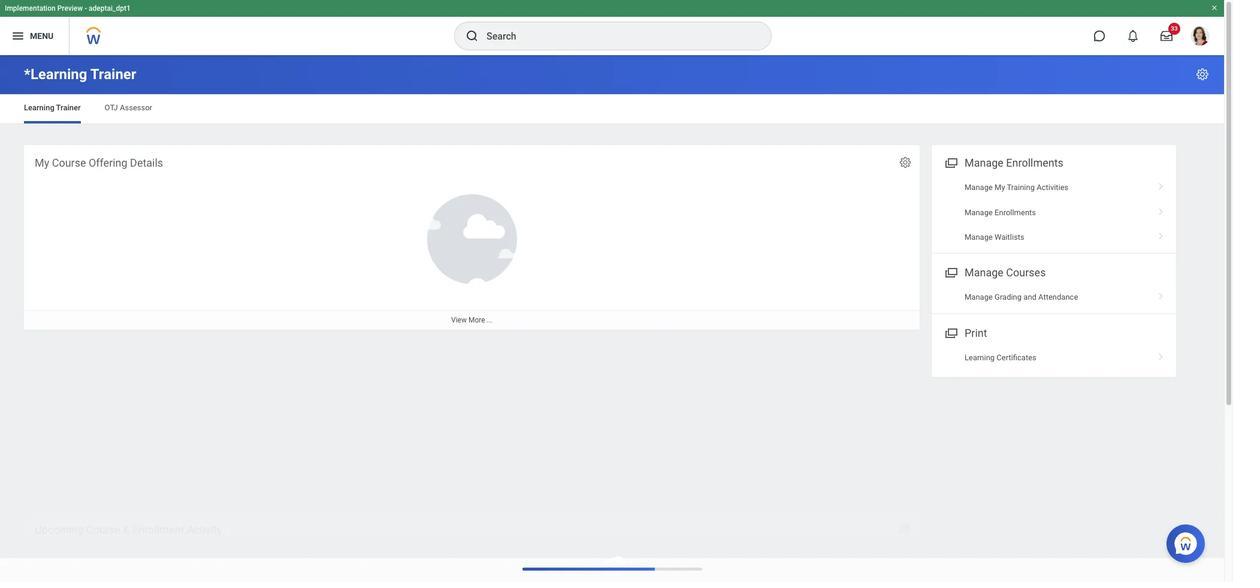 Task type: describe. For each thing, give the bounding box(es) containing it.
learning certificates
[[965, 353, 1037, 362]]

close environment banner image
[[1212, 4, 1219, 11]]

my inside my course offering details element
[[35, 156, 49, 169]]

otj assessor
[[105, 103, 152, 112]]

learning certificates link
[[932, 345, 1177, 370]]

implementation
[[5, 4, 56, 13]]

implementation preview -   adeptai_dpt1
[[5, 4, 131, 13]]

configure this page image
[[1196, 67, 1210, 82]]

tab list inside *learning trainer main content
[[12, 95, 1213, 123]]

menu button
[[0, 17, 69, 55]]

learning trainer
[[24, 103, 81, 112]]

*learning
[[24, 66, 87, 83]]

learning for learning trainer
[[24, 103, 54, 112]]

menu group image for manage courses
[[943, 264, 959, 280]]

my course offering details
[[35, 156, 163, 169]]

5 manage from the top
[[965, 266, 1004, 279]]

1 manage enrollments from the top
[[965, 156, 1064, 169]]

Search Workday  search field
[[487, 23, 747, 49]]

adeptai_dpt1
[[89, 4, 131, 13]]

trainer for *learning trainer
[[90, 66, 136, 83]]

0 vertical spatial enrollments
[[1007, 156, 1064, 169]]

1 vertical spatial enrollments
[[995, 208, 1037, 217]]

details
[[130, 156, 163, 169]]

manage courses
[[965, 266, 1046, 279]]

trainer for learning trainer
[[56, 103, 81, 112]]

grading
[[995, 293, 1022, 302]]

offering
[[89, 156, 127, 169]]

otj
[[105, 103, 118, 112]]

menu
[[30, 31, 54, 41]]

print
[[965, 327, 988, 339]]

manage grading and attendance
[[965, 293, 1079, 302]]

chevron right image for activities
[[1154, 179, 1170, 191]]

preview
[[57, 4, 83, 13]]

view
[[451, 316, 467, 324]]

...
[[487, 316, 493, 324]]

activities
[[1037, 183, 1069, 192]]

manage my training activities
[[965, 183, 1069, 192]]

assessor
[[120, 103, 152, 112]]

manage for manage waitlists link
[[965, 233, 993, 242]]

menu group image for manage enrollments
[[943, 154, 959, 170]]



Task type: locate. For each thing, give the bounding box(es) containing it.
manage left grading
[[965, 293, 993, 302]]

chevron right image for manage enrollments
[[1154, 204, 1170, 216]]

justify image
[[11, 29, 25, 43]]

trainer down the *learning trainer
[[56, 103, 81, 112]]

manage up grading
[[965, 266, 1004, 279]]

and
[[1024, 293, 1037, 302]]

2 menu group image from the top
[[943, 264, 959, 280]]

learning
[[24, 103, 54, 112], [965, 353, 995, 362]]

my course offering details element
[[24, 145, 920, 330]]

manage left waitlists
[[965, 233, 993, 242]]

chevron right image
[[1154, 179, 1170, 191], [1154, 228, 1170, 240], [1154, 289, 1170, 301]]

1 vertical spatial trainer
[[56, 103, 81, 112]]

courses
[[1007, 266, 1046, 279]]

trainer up otj
[[90, 66, 136, 83]]

0 horizontal spatial my
[[35, 156, 49, 169]]

1 horizontal spatial my
[[995, 183, 1006, 192]]

manage up manage waitlists
[[965, 208, 993, 217]]

1 vertical spatial menu group image
[[943, 264, 959, 280]]

chevron right image inside manage grading and attendance link
[[1154, 289, 1170, 301]]

1 chevron right image from the top
[[1154, 204, 1170, 216]]

manage enrollments
[[965, 156, 1064, 169], [965, 208, 1037, 217]]

learning for learning certificates
[[965, 353, 995, 362]]

0 vertical spatial chevron right image
[[1154, 204, 1170, 216]]

2 manage from the top
[[965, 183, 993, 192]]

learning down *learning on the left
[[24, 103, 54, 112]]

notifications large image
[[1128, 30, 1140, 42]]

more
[[469, 316, 485, 324]]

enrollments
[[1007, 156, 1064, 169], [995, 208, 1037, 217]]

0 horizontal spatial learning
[[24, 103, 54, 112]]

my left course
[[35, 156, 49, 169]]

trainer
[[90, 66, 136, 83], [56, 103, 81, 112]]

search image
[[465, 29, 480, 43]]

33 button
[[1154, 23, 1181, 49]]

chevron right image inside learning certificates link
[[1154, 349, 1170, 361]]

manage waitlists link
[[932, 225, 1177, 250]]

3 chevron right image from the top
[[1154, 289, 1170, 301]]

1 horizontal spatial trainer
[[90, 66, 136, 83]]

enrollments up training
[[1007, 156, 1064, 169]]

profile logan mcneil image
[[1191, 26, 1210, 48]]

manage up the manage my training activities
[[965, 156, 1004, 169]]

1 vertical spatial learning
[[965, 353, 995, 362]]

chevron right image
[[1154, 204, 1170, 216], [1154, 349, 1170, 361]]

view more ... link
[[24, 310, 920, 330]]

0 vertical spatial manage enrollments
[[965, 156, 1064, 169]]

1 vertical spatial my
[[995, 183, 1006, 192]]

course
[[52, 156, 86, 169]]

menu group image
[[943, 324, 959, 340]]

manage for the manage enrollments link
[[965, 208, 993, 217]]

manage enrollments up manage waitlists
[[965, 208, 1037, 217]]

2 chevron right image from the top
[[1154, 228, 1170, 240]]

configure my course offering details image
[[899, 156, 912, 169]]

0 vertical spatial my
[[35, 156, 49, 169]]

attendance
[[1039, 293, 1079, 302]]

tab list
[[12, 95, 1213, 123]]

list containing manage my training activities
[[932, 175, 1177, 250]]

manage for manage my training activities link
[[965, 183, 993, 192]]

1 vertical spatial chevron right image
[[1154, 349, 1170, 361]]

chevron right image for learning certificates
[[1154, 349, 1170, 361]]

1 manage from the top
[[965, 156, 1004, 169]]

my left training
[[995, 183, 1006, 192]]

menu group image right configure my course offering details image
[[943, 154, 959, 170]]

1 chevron right image from the top
[[1154, 179, 1170, 191]]

chevron right image inside manage waitlists link
[[1154, 228, 1170, 240]]

2 manage enrollments from the top
[[965, 208, 1037, 217]]

4 manage from the top
[[965, 233, 993, 242]]

0 horizontal spatial trainer
[[56, 103, 81, 112]]

manage for manage grading and attendance link at the right of page
[[965, 293, 993, 302]]

*learning trainer
[[24, 66, 136, 83]]

manage enrollments inside list
[[965, 208, 1037, 217]]

0 vertical spatial learning
[[24, 103, 54, 112]]

menu group image left manage courses
[[943, 264, 959, 280]]

2 vertical spatial chevron right image
[[1154, 289, 1170, 301]]

manage enrollments up the manage my training activities
[[965, 156, 1064, 169]]

my
[[35, 156, 49, 169], [995, 183, 1006, 192]]

manage grading and attendance link
[[932, 285, 1177, 310]]

chevron right image inside manage my training activities link
[[1154, 179, 1170, 191]]

my inside manage my training activities link
[[995, 183, 1006, 192]]

tab list containing learning trainer
[[12, 95, 1213, 123]]

*learning trainer main content
[[0, 55, 1225, 582]]

1 vertical spatial manage enrollments
[[965, 208, 1037, 217]]

1 vertical spatial chevron right image
[[1154, 228, 1170, 240]]

manage my training activities link
[[932, 175, 1177, 200]]

waitlists
[[995, 233, 1025, 242]]

2 chevron right image from the top
[[1154, 349, 1170, 361]]

0 vertical spatial chevron right image
[[1154, 179, 1170, 191]]

learning down print
[[965, 353, 995, 362]]

33
[[1172, 25, 1178, 32]]

inbox large image
[[1161, 30, 1173, 42]]

view more ...
[[451, 316, 493, 324]]

-
[[85, 4, 87, 13]]

chevron right image inside the manage enrollments link
[[1154, 204, 1170, 216]]

0 vertical spatial trainer
[[90, 66, 136, 83]]

manage waitlists
[[965, 233, 1025, 242]]

list
[[932, 175, 1177, 250]]

manage enrollments link
[[932, 200, 1177, 225]]

1 menu group image from the top
[[943, 154, 959, 170]]

1 horizontal spatial learning
[[965, 353, 995, 362]]

manage
[[965, 156, 1004, 169], [965, 183, 993, 192], [965, 208, 993, 217], [965, 233, 993, 242], [965, 266, 1004, 279], [965, 293, 993, 302]]

training
[[1007, 183, 1035, 192]]

0 vertical spatial menu group image
[[943, 154, 959, 170]]

menu group image
[[943, 154, 959, 170], [943, 264, 959, 280]]

6 manage from the top
[[965, 293, 993, 302]]

menu banner
[[0, 0, 1225, 55]]

certificates
[[997, 353, 1037, 362]]

list inside *learning trainer main content
[[932, 175, 1177, 250]]

enrollments down the manage my training activities
[[995, 208, 1037, 217]]

3 manage from the top
[[965, 208, 993, 217]]

manage left training
[[965, 183, 993, 192]]

chevron right image for attendance
[[1154, 289, 1170, 301]]



Task type: vqa. For each thing, say whether or not it's contained in the screenshot.
Configure My Course Offering Details icon
yes



